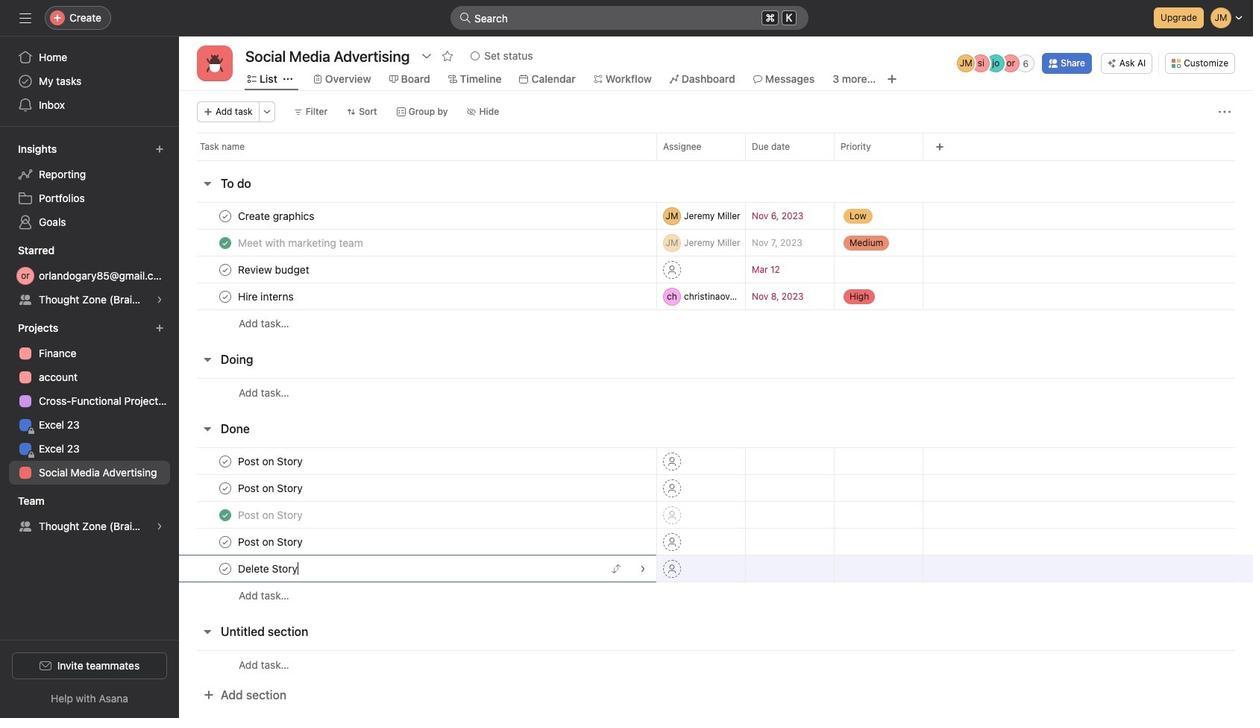 Task type: locate. For each thing, give the bounding box(es) containing it.
4 task name text field from the top
[[235, 561, 302, 576]]

1 mark complete image from the top
[[216, 207, 234, 225]]

Mark complete checkbox
[[216, 207, 234, 225], [216, 261, 234, 279], [216, 452, 234, 470], [216, 560, 234, 578]]

2 task name text field from the top
[[235, 454, 307, 469]]

task name text field for meet with marketing team cell
[[235, 235, 368, 250]]

completed image
[[216, 506, 234, 524]]

insights element
[[0, 136, 179, 237]]

3 mark complete checkbox from the top
[[216, 452, 234, 470]]

2 jm image from the top
[[666, 234, 678, 252]]

2 vertical spatial mark complete checkbox
[[216, 533, 234, 551]]

collapse task list for this group image
[[201, 178, 213, 189], [201, 354, 213, 366]]

0 vertical spatial mark complete image
[[216, 452, 234, 470]]

si image
[[978, 54, 985, 72]]

meet with marketing team cell
[[179, 229, 656, 257]]

mark complete image inside review budget "cell"
[[216, 261, 234, 279]]

mark complete checkbox up completed image
[[216, 207, 234, 225]]

bug image
[[206, 54, 224, 72]]

or image
[[1007, 54, 1015, 72]]

mark complete checkbox inside hire interns cell
[[216, 288, 234, 305]]

0 vertical spatial collapse task list for this group image
[[201, 423, 213, 435]]

mark complete image up completed icon
[[216, 452, 234, 470]]

post on story cell
[[179, 448, 656, 475], [179, 474, 656, 502], [179, 501, 656, 529], [179, 528, 656, 556]]

1 vertical spatial collapse task list for this group image
[[201, 354, 213, 366]]

1 completed checkbox from the top
[[216, 234, 234, 252]]

mark complete checkbox for task name text field in the create graphics cell
[[216, 207, 234, 225]]

1 collapse task list for this group image from the top
[[201, 178, 213, 189]]

0 vertical spatial collapse task list for this group image
[[201, 178, 213, 189]]

mark complete checkbox inside delete story "cell"
[[216, 560, 234, 578]]

task name text field inside delete story "cell"
[[235, 561, 302, 576]]

task name text field for create graphics cell
[[235, 209, 319, 223]]

delete story cell
[[179, 555, 656, 583]]

1 task name text field from the top
[[235, 262, 314, 277]]

mark complete checkbox down completed image
[[216, 288, 234, 305]]

projects element
[[0, 315, 179, 488]]

see details, thought zone (brainstorm space) image
[[155, 295, 164, 304]]

create graphics cell
[[179, 202, 656, 230]]

1 mark complete image from the top
[[216, 452, 234, 470]]

1 mark complete checkbox from the top
[[216, 288, 234, 305]]

mark complete image
[[216, 207, 234, 225], [216, 261, 234, 279], [216, 288, 234, 305], [216, 479, 234, 497], [216, 533, 234, 551]]

mark complete image inside hire interns cell
[[216, 288, 234, 305]]

1 mark complete checkbox from the top
[[216, 207, 234, 225]]

2 mark complete checkbox from the top
[[216, 261, 234, 279]]

jm image
[[666, 207, 678, 225], [666, 234, 678, 252]]

task name text field inside review budget "cell"
[[235, 262, 314, 277]]

task name text field for hire interns cell
[[235, 289, 298, 304]]

3 task name text field from the top
[[235, 289, 298, 304]]

1 jm image from the top
[[666, 207, 678, 225]]

row
[[179, 133, 1253, 160], [197, 160, 1235, 161], [179, 202, 1253, 230], [179, 229, 1253, 257], [179, 256, 1253, 283], [179, 283, 1253, 310], [179, 310, 1253, 337], [179, 378, 1253, 407], [179, 448, 1253, 475], [179, 474, 1253, 502], [179, 501, 1253, 529], [179, 528, 1253, 556], [179, 555, 1253, 583], [179, 582, 1253, 609], [179, 651, 1253, 679]]

1 vertical spatial jm image
[[666, 234, 678, 252]]

2 mark complete image from the top
[[216, 261, 234, 279]]

1 collapse task list for this group image from the top
[[201, 423, 213, 435]]

5 task name text field from the top
[[235, 535, 307, 549]]

mark complete checkbox up completed icon
[[216, 452, 234, 470]]

new project or portfolio image
[[155, 324, 164, 333]]

Task name text field
[[235, 262, 314, 277], [235, 454, 307, 469], [235, 508, 307, 523], [235, 561, 302, 576]]

task name text field inside hire interns cell
[[235, 289, 298, 304]]

Mark complete checkbox
[[216, 288, 234, 305], [216, 479, 234, 497], [216, 533, 234, 551]]

ch image
[[667, 288, 677, 305]]

prominent image
[[460, 12, 471, 24]]

header to do tree grid
[[179, 202, 1253, 337]]

4 post on story cell from the top
[[179, 528, 656, 556]]

Task name text field
[[235, 209, 319, 223], [235, 235, 368, 250], [235, 289, 298, 304], [235, 481, 307, 496], [235, 535, 307, 549]]

1 task name text field from the top
[[235, 209, 319, 223]]

Completed checkbox
[[216, 234, 234, 252], [216, 506, 234, 524]]

3 mark complete image from the top
[[216, 288, 234, 305]]

None field
[[451, 6, 809, 30]]

task name text field for 1st mark complete icon
[[235, 454, 307, 469]]

4 task name text field from the top
[[235, 481, 307, 496]]

mark complete image inside create graphics cell
[[216, 207, 234, 225]]

2 mark complete image from the top
[[216, 560, 234, 578]]

0 vertical spatial completed checkbox
[[216, 234, 234, 252]]

task name text field inside meet with marketing team cell
[[235, 235, 368, 250]]

mark complete checkbox down completed icon
[[216, 533, 234, 551]]

mark complete checkbox inside create graphics cell
[[216, 207, 234, 225]]

mark complete checkbox inside review budget "cell"
[[216, 261, 234, 279]]

mark complete image down completed icon
[[216, 560, 234, 578]]

review budget cell
[[179, 256, 656, 283]]

3 mark complete checkbox from the top
[[216, 533, 234, 551]]

1 vertical spatial completed checkbox
[[216, 506, 234, 524]]

1 vertical spatial mark complete checkbox
[[216, 479, 234, 497]]

add tab image
[[887, 73, 899, 85]]

Search tasks, projects, and more text field
[[451, 6, 809, 30]]

2 post on story cell from the top
[[179, 474, 656, 502]]

2 task name text field from the top
[[235, 235, 368, 250]]

0 vertical spatial mark complete checkbox
[[216, 288, 234, 305]]

collapse task list for this group image
[[201, 423, 213, 435], [201, 626, 213, 638]]

2 mark complete checkbox from the top
[[216, 479, 234, 497]]

0 vertical spatial jm image
[[666, 207, 678, 225]]

more actions image
[[1219, 106, 1231, 118]]

mark complete image
[[216, 452, 234, 470], [216, 560, 234, 578]]

teams element
[[0, 488, 179, 542]]

mark complete checkbox down completed image
[[216, 261, 234, 279]]

jm image for create graphics cell
[[666, 207, 678, 225]]

2 collapse task list for this group image from the top
[[201, 354, 213, 366]]

4 mark complete checkbox from the top
[[216, 560, 234, 578]]

task name text field inside create graphics cell
[[235, 209, 319, 223]]

mark complete checkbox for task name text box for 1st mark complete icon
[[216, 452, 234, 470]]

2 collapse task list for this group image from the top
[[201, 626, 213, 638]]

mark complete checkbox down completed icon
[[216, 560, 234, 578]]

mark complete image for review budget "cell"
[[216, 261, 234, 279]]

1 vertical spatial collapse task list for this group image
[[201, 626, 213, 638]]

5 mark complete image from the top
[[216, 533, 234, 551]]

None text field
[[242, 43, 414, 69]]

2 completed checkbox from the top
[[216, 506, 234, 524]]

3 task name text field from the top
[[235, 508, 307, 523]]

1 vertical spatial mark complete image
[[216, 560, 234, 578]]

mark complete checkbox up completed icon
[[216, 479, 234, 497]]

mark complete checkbox inside post on story 'cell'
[[216, 452, 234, 470]]

jm image
[[960, 54, 973, 72]]

mark complete checkbox for 5th task name text field from the top
[[216, 533, 234, 551]]



Task type: describe. For each thing, give the bounding box(es) containing it.
mark complete image for create graphics cell
[[216, 207, 234, 225]]

mark complete image inside delete story "cell"
[[216, 560, 234, 578]]

add to starred image
[[442, 50, 454, 62]]

show options image
[[421, 50, 433, 62]]

tab actions image
[[283, 75, 292, 84]]

more actions image
[[262, 107, 271, 116]]

jo image
[[992, 54, 1000, 72]]

task name text field for mark complete icon within delete story "cell"
[[235, 561, 302, 576]]

mark complete checkbox for task name text box inside the review budget "cell"
[[216, 261, 234, 279]]

task name text field for completed icon
[[235, 508, 307, 523]]

move tasks between sections image
[[612, 564, 621, 573]]

4 mark complete image from the top
[[216, 479, 234, 497]]

mark complete checkbox for task name text field within hire interns cell
[[216, 288, 234, 305]]

or image
[[21, 267, 30, 285]]

details image
[[639, 564, 648, 573]]

new insights image
[[155, 145, 164, 154]]

hide sidebar image
[[19, 12, 31, 24]]

3 post on story cell from the top
[[179, 501, 656, 529]]

see details, thought zone (brainstorm space) image
[[155, 522, 164, 531]]

mark complete image for hire interns cell
[[216, 288, 234, 305]]

task name text field for mark complete image in review budget "cell"
[[235, 262, 314, 277]]

starred element
[[0, 237, 179, 315]]

completed checkbox inside meet with marketing team cell
[[216, 234, 234, 252]]

1 post on story cell from the top
[[179, 448, 656, 475]]

global element
[[0, 37, 179, 126]]

completed image
[[216, 234, 234, 252]]

mark complete checkbox for 4th task name text field from the top
[[216, 479, 234, 497]]

mark complete checkbox for task name text box within the delete story "cell"
[[216, 560, 234, 578]]

hire interns cell
[[179, 283, 656, 310]]

header done tree grid
[[179, 448, 1253, 609]]

jm image for meet with marketing team cell
[[666, 234, 678, 252]]



Task type: vqa. For each thing, say whether or not it's contained in the screenshot.
topmost tasks
no



